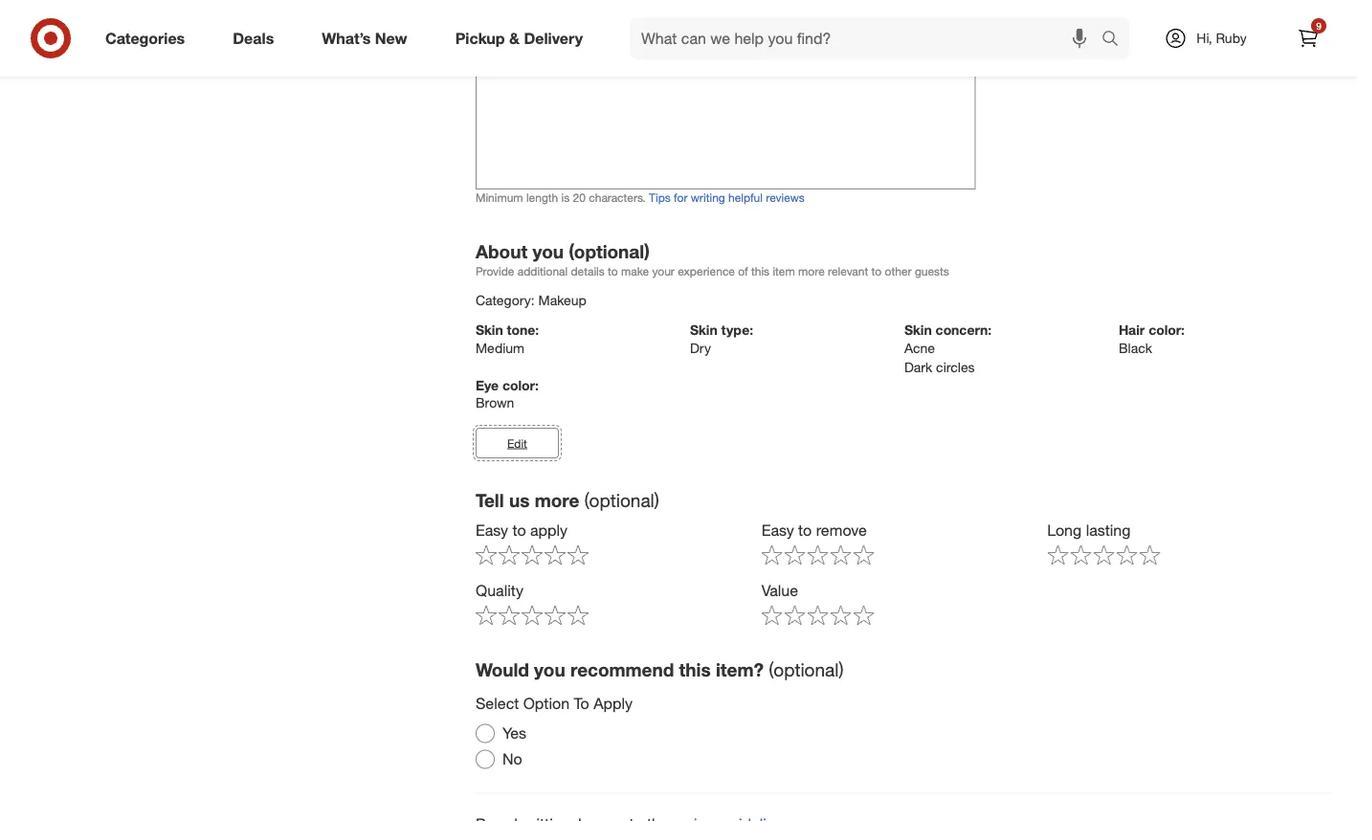 Task type: locate. For each thing, give the bounding box(es) containing it.
reviews
[[766, 191, 805, 205]]

edit button
[[476, 428, 559, 459]]

skin up dry
[[690, 322, 718, 338]]

yes
[[503, 724, 527, 743]]

1 vertical spatial color
[[503, 377, 535, 394]]

skin for dry
[[690, 322, 718, 338]]

your
[[653, 264, 675, 279]]

color for black
[[1149, 322, 1182, 338]]

skin inside skin type : dry
[[690, 322, 718, 338]]

recommend
[[571, 659, 674, 681]]

skin
[[476, 322, 503, 338], [690, 322, 718, 338], [905, 322, 932, 338]]

what's new link
[[306, 17, 431, 59]]

&
[[509, 29, 520, 47]]

quality
[[476, 581, 524, 600]]

: inside skin type : dry
[[750, 322, 754, 338]]

1 easy from the left
[[476, 521, 508, 540]]

tell us more (optional)
[[476, 489, 660, 511]]

0 vertical spatial (optional)
[[569, 240, 650, 262]]

2 skin from the left
[[690, 322, 718, 338]]

eye
[[476, 377, 499, 394]]

None text field
[[476, 17, 976, 190]]

additional
[[518, 264, 568, 279]]

easy down tell
[[476, 521, 508, 540]]

: for skin type : dry
[[750, 322, 754, 338]]

color
[[1149, 322, 1182, 338], [503, 377, 535, 394]]

to left other
[[872, 264, 882, 279]]

apply
[[530, 521, 568, 540]]

option
[[523, 695, 570, 714]]

: inside hair color : black
[[1182, 322, 1185, 338]]

hi, ruby
[[1197, 30, 1247, 46]]

color inside hair color : black
[[1149, 322, 1182, 338]]

:
[[535, 322, 539, 338], [750, 322, 754, 338], [988, 322, 992, 338], [1182, 322, 1185, 338], [535, 377, 539, 394]]

skin up acne on the top right of page
[[905, 322, 932, 338]]

color inside eye color : brown
[[503, 377, 535, 394]]

delivery
[[524, 29, 583, 47]]

1 vertical spatial more
[[535, 489, 580, 511]]

search button
[[1093, 17, 1139, 63]]

details
[[571, 264, 605, 279]]

easy up value
[[762, 521, 794, 540]]

: for hair color : black
[[1182, 322, 1185, 338]]

writing
[[691, 191, 725, 205]]

easy to remove
[[762, 521, 867, 540]]

0 vertical spatial you
[[533, 240, 564, 262]]

0 horizontal spatial easy
[[476, 521, 508, 540]]

3 skin from the left
[[905, 322, 932, 338]]

: for eye color : brown
[[535, 377, 539, 394]]

No radio
[[476, 750, 495, 769]]

more right item
[[799, 264, 825, 279]]

1 vertical spatial (optional)
[[585, 489, 660, 511]]

skin inside skin tone : medium
[[476, 322, 503, 338]]

hair
[[1119, 322, 1145, 338]]

0 horizontal spatial more
[[535, 489, 580, 511]]

this left item?
[[679, 659, 711, 681]]

color up brown
[[503, 377, 535, 394]]

1 vertical spatial this
[[679, 659, 711, 681]]

you inside about you (optional) provide additional details to make your experience of this item more relevant to other guests
[[533, 240, 564, 262]]

about
[[476, 240, 528, 262]]

1 horizontal spatial color
[[1149, 322, 1182, 338]]

1 horizontal spatial skin
[[690, 322, 718, 338]]

: inside eye color : brown
[[535, 377, 539, 394]]

dry
[[690, 339, 711, 356]]

skin tone : medium
[[476, 322, 539, 356]]

0 horizontal spatial skin
[[476, 322, 503, 338]]

deals
[[233, 29, 274, 47]]

to
[[574, 695, 590, 714]]

skin concern : acne dark circles
[[905, 322, 992, 375]]

this
[[752, 264, 770, 279], [679, 659, 711, 681]]

tone
[[507, 322, 535, 338]]

length
[[527, 191, 558, 205]]

eye color : brown
[[476, 377, 539, 411]]

type
[[722, 322, 750, 338]]

easy
[[476, 521, 508, 540], [762, 521, 794, 540]]

more up apply
[[535, 489, 580, 511]]

more inside about you (optional) provide additional details to make your experience of this item more relevant to other guests
[[799, 264, 825, 279]]

circles
[[937, 359, 975, 375]]

item?
[[716, 659, 764, 681]]

2 horizontal spatial skin
[[905, 322, 932, 338]]

1 horizontal spatial this
[[752, 264, 770, 279]]

What can we help you find? suggestions appear below search field
[[630, 17, 1107, 59]]

color for brown
[[503, 377, 535, 394]]

skin for medium
[[476, 322, 503, 338]]

0 horizontal spatial color
[[503, 377, 535, 394]]

you up additional
[[533, 240, 564, 262]]

value
[[762, 581, 799, 600]]

2 easy from the left
[[762, 521, 794, 540]]

apply
[[594, 695, 633, 714]]

0 vertical spatial more
[[799, 264, 825, 279]]

1 horizontal spatial easy
[[762, 521, 794, 540]]

tips
[[649, 191, 671, 205]]

0 vertical spatial color
[[1149, 322, 1182, 338]]

1 skin from the left
[[476, 322, 503, 338]]

new
[[375, 29, 408, 47]]

dark
[[905, 359, 933, 375]]

would
[[476, 659, 529, 681]]

skin up medium
[[476, 322, 503, 338]]

to
[[608, 264, 618, 279], [872, 264, 882, 279], [513, 521, 526, 540], [799, 521, 812, 540]]

Yes radio
[[476, 724, 495, 743]]

what's
[[322, 29, 371, 47]]

long
[[1048, 521, 1082, 540]]

0 horizontal spatial this
[[679, 659, 711, 681]]

color right hair
[[1149, 322, 1182, 338]]

: inside skin tone : medium
[[535, 322, 539, 338]]

(optional)
[[569, 240, 650, 262], [585, 489, 660, 511], [769, 659, 844, 681]]

pickup
[[455, 29, 505, 47]]

would you recommend this item? (optional)
[[476, 659, 844, 681]]

guests
[[915, 264, 950, 279]]

skin type : dry
[[690, 322, 754, 356]]

1 vertical spatial you
[[534, 659, 566, 681]]

: inside skin concern : acne dark circles
[[988, 322, 992, 338]]

you up option
[[534, 659, 566, 681]]

more
[[799, 264, 825, 279], [535, 489, 580, 511]]

of
[[738, 264, 748, 279]]

skin inside skin concern : acne dark circles
[[905, 322, 932, 338]]

0 vertical spatial this
[[752, 264, 770, 279]]

1 horizontal spatial more
[[799, 264, 825, 279]]

this right of at right
[[752, 264, 770, 279]]

you
[[533, 240, 564, 262], [534, 659, 566, 681]]

us
[[509, 489, 530, 511]]

this inside about you (optional) provide additional details to make your experience of this item more relevant to other guests
[[752, 264, 770, 279]]



Task type: describe. For each thing, give the bounding box(es) containing it.
concern
[[936, 322, 988, 338]]

easy to apply
[[476, 521, 568, 540]]

2 vertical spatial (optional)
[[769, 659, 844, 681]]

no
[[503, 750, 523, 769]]

pickup & delivery link
[[439, 17, 607, 59]]

minimum length is 20 characters. tips for writing helpful reviews
[[476, 191, 805, 205]]

relevant
[[828, 264, 869, 279]]

9
[[1317, 20, 1322, 32]]

makeup
[[539, 292, 587, 309]]

select option to apply
[[476, 695, 633, 714]]

helpful
[[729, 191, 763, 205]]

9 link
[[1288, 17, 1330, 59]]

category: makeup
[[476, 292, 587, 309]]

other
[[885, 264, 912, 279]]

brown
[[476, 394, 514, 411]]

to left make
[[608, 264, 618, 279]]

experience
[[678, 264, 735, 279]]

item
[[773, 264, 795, 279]]

minimum
[[476, 191, 523, 205]]

deals link
[[217, 17, 298, 59]]

ruby
[[1216, 30, 1247, 46]]

characters.
[[589, 191, 646, 205]]

: for skin tone : medium
[[535, 322, 539, 338]]

you for about
[[533, 240, 564, 262]]

what's new
[[322, 29, 408, 47]]

remove
[[816, 521, 867, 540]]

(optional) inside about you (optional) provide additional details to make your experience of this item more relevant to other guests
[[569, 240, 650, 262]]

to left apply
[[513, 521, 526, 540]]

medium
[[476, 339, 525, 356]]

categories link
[[89, 17, 209, 59]]

categories
[[105, 29, 185, 47]]

select
[[476, 695, 519, 714]]

lasting
[[1086, 521, 1131, 540]]

: for skin concern : acne dark circles
[[988, 322, 992, 338]]

about you (optional) provide additional details to make your experience of this item more relevant to other guests
[[476, 240, 950, 279]]

acne
[[905, 339, 936, 356]]

tips for writing helpful reviews button
[[649, 190, 805, 206]]

long lasting
[[1048, 521, 1131, 540]]

20
[[573, 191, 586, 205]]

easy for easy to remove
[[762, 521, 794, 540]]

edit
[[507, 436, 527, 450]]

provide
[[476, 264, 515, 279]]

black
[[1119, 339, 1153, 356]]

category:
[[476, 292, 535, 309]]

make
[[621, 264, 649, 279]]

hi,
[[1197, 30, 1213, 46]]

search
[[1093, 31, 1139, 49]]

hair color : black
[[1119, 322, 1185, 356]]

easy for easy to apply
[[476, 521, 508, 540]]

to left remove
[[799, 521, 812, 540]]

pickup & delivery
[[455, 29, 583, 47]]

for
[[674, 191, 688, 205]]

tell
[[476, 489, 504, 511]]

you for would
[[534, 659, 566, 681]]

is
[[562, 191, 570, 205]]



Task type: vqa. For each thing, say whether or not it's contained in the screenshot.
off
no



